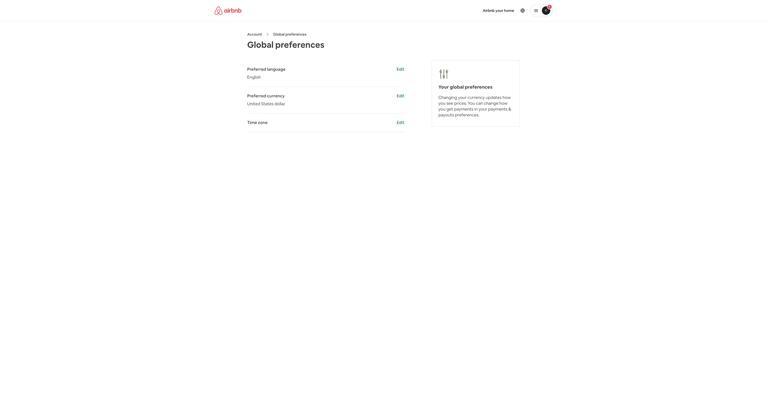 Task type: vqa. For each thing, say whether or not it's contained in the screenshot.
The On
no



Task type: locate. For each thing, give the bounding box(es) containing it.
your global preferences
[[439, 84, 493, 90]]

1 edit button from the top
[[397, 67, 405, 72]]

1 horizontal spatial payments
[[489, 107, 508, 112]]

2 vertical spatial edit button
[[397, 120, 405, 126]]

united
[[247, 101, 260, 107]]

1 vertical spatial you
[[439, 107, 446, 112]]

payments down 'change'
[[489, 107, 508, 112]]

1 horizontal spatial your
[[479, 107, 488, 112]]

home
[[505, 8, 515, 13]]

preferred up english
[[247, 67, 266, 72]]

global right account on the left of the page
[[273, 32, 285, 37]]

see
[[447, 101, 454, 106]]

preferred
[[247, 67, 266, 72], [247, 93, 266, 99]]

2 vertical spatial your
[[479, 107, 488, 112]]

2 edit button from the top
[[397, 93, 405, 99]]

currency up can
[[468, 95, 485, 101]]

your down can
[[479, 107, 488, 112]]

1 preferred from the top
[[247, 67, 266, 72]]

change
[[484, 101, 499, 106]]

0 vertical spatial global preferences
[[273, 32, 307, 37]]

0 horizontal spatial payments
[[454, 107, 474, 112]]

2 edit from the top
[[397, 93, 405, 99]]

1 vertical spatial global preferences
[[247, 39, 325, 50]]

0 horizontal spatial currency
[[267, 93, 285, 99]]

preferred inside preferred currency united states dollar
[[247, 93, 266, 99]]

your for airbnb
[[496, 8, 504, 13]]

1 vertical spatial preferred
[[247, 93, 266, 99]]

2 preferred from the top
[[247, 93, 266, 99]]

1 edit from the top
[[397, 67, 405, 72]]

preferred for english
[[247, 67, 266, 72]]

airbnb
[[483, 8, 495, 13]]

you
[[439, 101, 446, 106], [439, 107, 446, 112]]

2 horizontal spatial your
[[496, 8, 504, 13]]

global preferences
[[273, 32, 307, 37], [247, 39, 325, 50]]

1
[[549, 5, 551, 8]]

time zone
[[247, 120, 268, 126]]

how down the updates
[[500, 101, 508, 106]]

0 vertical spatial edit button
[[397, 67, 405, 72]]

global
[[450, 84, 464, 90]]

0 vertical spatial edit
[[397, 67, 405, 72]]

currency up "dollar"
[[267, 93, 285, 99]]

time
[[247, 120, 257, 126]]

2 payments from the left
[[489, 107, 508, 112]]

1 vertical spatial preferences
[[276, 39, 325, 50]]

2 vertical spatial preferences
[[465, 84, 493, 90]]

0 vertical spatial you
[[439, 101, 446, 106]]

edit
[[397, 67, 405, 72], [397, 93, 405, 99], [397, 120, 405, 126]]

0 vertical spatial your
[[496, 8, 504, 13]]

2 you from the top
[[439, 107, 446, 112]]

english
[[247, 75, 261, 80]]

0 horizontal spatial your
[[458, 95, 467, 101]]

edit button for preferred currency united states dollar
[[397, 93, 405, 99]]

payments down prices.
[[454, 107, 474, 112]]

preferences.
[[455, 112, 480, 118]]

preferred up united
[[247, 93, 266, 99]]

language
[[267, 67, 286, 72]]

edit button
[[397, 67, 405, 72], [397, 93, 405, 99], [397, 120, 405, 126]]

edit for preferred language english
[[397, 67, 405, 72]]

your
[[496, 8, 504, 13], [458, 95, 467, 101], [479, 107, 488, 112]]

preferred inside preferred language english
[[247, 67, 266, 72]]

your left home
[[496, 8, 504, 13]]

1 horizontal spatial currency
[[468, 95, 485, 101]]

global
[[273, 32, 285, 37], [247, 39, 274, 50]]

0 vertical spatial preferred
[[247, 67, 266, 72]]

1 vertical spatial edit
[[397, 93, 405, 99]]

currency
[[267, 93, 285, 99], [468, 95, 485, 101]]

1 vertical spatial your
[[458, 95, 467, 101]]

payments
[[454, 107, 474, 112], [489, 107, 508, 112]]

2 vertical spatial edit
[[397, 120, 405, 126]]

preferences
[[286, 32, 307, 37], [276, 39, 325, 50], [465, 84, 493, 90]]

you
[[468, 101, 476, 106]]

0 vertical spatial global
[[273, 32, 285, 37]]

you left see
[[439, 101, 446, 106]]

in
[[475, 107, 478, 112]]

you up payouts
[[439, 107, 446, 112]]

1 vertical spatial edit button
[[397, 93, 405, 99]]

0 vertical spatial preferences
[[286, 32, 307, 37]]

your inside profile element
[[496, 8, 504, 13]]

1 vertical spatial global
[[247, 39, 274, 50]]

dollar
[[275, 101, 286, 107]]

how up &
[[503, 95, 511, 101]]

your
[[439, 84, 449, 90]]

global down account on the left of the page
[[247, 39, 274, 50]]

how
[[503, 95, 511, 101], [500, 101, 508, 106]]

your up prices.
[[458, 95, 467, 101]]

airbnb your home link
[[480, 5, 518, 16]]

1 vertical spatial how
[[500, 101, 508, 106]]



Task type: describe. For each thing, give the bounding box(es) containing it.
edit button for preferred language english
[[397, 67, 405, 72]]

account
[[247, 32, 262, 37]]

3 edit button from the top
[[397, 120, 405, 126]]

get
[[447, 107, 454, 112]]

can
[[476, 101, 483, 106]]

changing
[[439, 95, 458, 101]]

&
[[509, 107, 512, 112]]

preferred currency united states dollar
[[247, 93, 286, 107]]

3 edit from the top
[[397, 120, 405, 126]]

payouts
[[439, 112, 454, 118]]

your for changing
[[458, 95, 467, 101]]

states
[[261, 101, 274, 107]]

0 vertical spatial how
[[503, 95, 511, 101]]

edit for preferred currency united states dollar
[[397, 93, 405, 99]]

1 button
[[530, 4, 553, 17]]

1 you from the top
[[439, 101, 446, 106]]

currency inside preferred currency united states dollar
[[267, 93, 285, 99]]

prices.
[[455, 101, 467, 106]]

preferred language english
[[247, 67, 286, 80]]

account link
[[247, 32, 262, 37]]

changing your currency updates how you see prices. you can change how you get payments in your payments & payouts preferences.
[[439, 95, 512, 118]]

profile element
[[390, 0, 553, 21]]

currency inside changing your currency updates how you see prices. you can change how you get payments in your payments & payouts preferences.
[[468, 95, 485, 101]]

airbnb your home
[[483, 8, 515, 13]]

zone
[[258, 120, 268, 126]]

1 payments from the left
[[454, 107, 474, 112]]

updates
[[486, 95, 502, 101]]

preferred for united
[[247, 93, 266, 99]]



